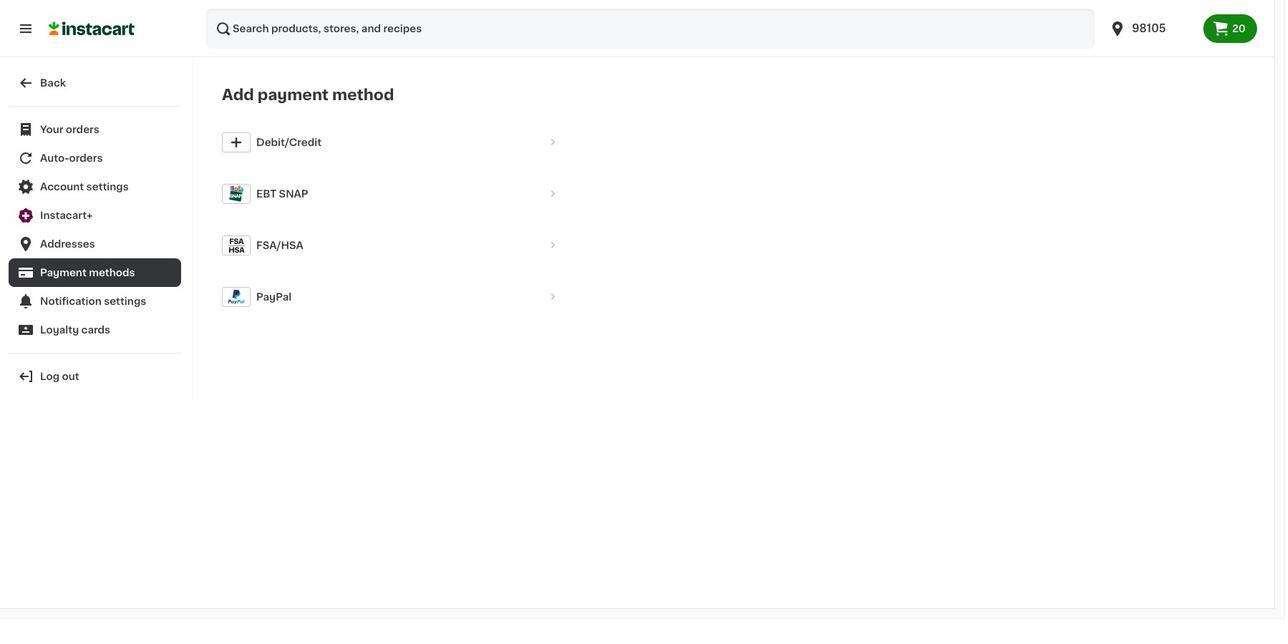 Task type: locate. For each thing, give the bounding box(es) containing it.
account
[[40, 182, 84, 192]]

orders up auto-orders
[[66, 125, 99, 135]]

loyalty
[[40, 325, 79, 335]]

back link
[[9, 69, 181, 97]]

0 vertical spatial orders
[[66, 125, 99, 135]]

settings down methods
[[104, 297, 146, 307]]

debit/credit
[[256, 137, 322, 147]]

payment methods link
[[9, 259, 181, 287]]

your orders
[[40, 125, 99, 135]]

debit/credit button
[[216, 117, 574, 168]]

None search field
[[206, 9, 1095, 49]]

20 button
[[1204, 14, 1258, 43]]

loyalty cards
[[40, 325, 110, 335]]

settings inside the notification settings link
[[104, 297, 146, 307]]

auto-orders
[[40, 153, 103, 163]]

paypal
[[256, 292, 292, 302]]

settings for notification settings
[[104, 297, 146, 307]]

orders
[[66, 125, 99, 135], [69, 153, 103, 163]]

notification
[[40, 297, 102, 307]]

payment
[[40, 268, 87, 278]]

98105 button
[[1110, 9, 1196, 49]]

instacart+ link
[[9, 201, 181, 230]]

1 vertical spatial orders
[[69, 153, 103, 163]]

addresses
[[40, 239, 95, 249]]

20
[[1233, 24, 1246, 34]]

settings
[[86, 182, 129, 192], [104, 297, 146, 307]]

account settings link
[[9, 173, 181, 201]]

1 vertical spatial settings
[[104, 297, 146, 307]]

settings down auto-orders link
[[86, 182, 129, 192]]

add
[[222, 88, 254, 103]]

98105
[[1133, 23, 1167, 34]]

addresses link
[[9, 230, 181, 259]]

log out
[[40, 372, 79, 382]]

orders up account settings
[[69, 153, 103, 163]]

orders for your orders
[[66, 125, 99, 135]]

settings inside account settings link
[[86, 182, 129, 192]]

your orders link
[[9, 115, 181, 144]]

0 vertical spatial settings
[[86, 182, 129, 192]]

98105 button
[[1101, 9, 1204, 49]]

payment
[[258, 88, 329, 103]]

snap
[[279, 189, 308, 199]]



Task type: vqa. For each thing, say whether or not it's contained in the screenshot.
"15.6""
no



Task type: describe. For each thing, give the bounding box(es) containing it.
loyalty cards link
[[9, 316, 181, 345]]

method
[[332, 88, 394, 103]]

ebt snap button
[[216, 168, 574, 220]]

cards
[[81, 325, 110, 335]]

auto-orders link
[[9, 144, 181, 173]]

instacart logo image
[[49, 20, 135, 37]]

settings for account settings
[[86, 182, 129, 192]]

out
[[62, 372, 79, 382]]

instacart+
[[40, 211, 93, 221]]

ebt snap
[[256, 189, 308, 199]]

ebt
[[256, 189, 277, 199]]

paypal link
[[216, 271, 574, 323]]

add payment method
[[222, 88, 394, 103]]

account settings
[[40, 182, 129, 192]]

log out link
[[9, 362, 181, 391]]

log
[[40, 372, 60, 382]]

fsa/hsa
[[256, 241, 304, 251]]

back
[[40, 78, 66, 88]]

notification settings link
[[9, 287, 181, 316]]

auto-
[[40, 153, 69, 163]]

orders for auto-orders
[[69, 153, 103, 163]]

your
[[40, 125, 63, 135]]

fsa/hsa button
[[216, 220, 574, 271]]

Search field
[[206, 9, 1095, 49]]

notification settings
[[40, 297, 146, 307]]

payment methods
[[40, 268, 135, 278]]

methods
[[89, 268, 135, 278]]



